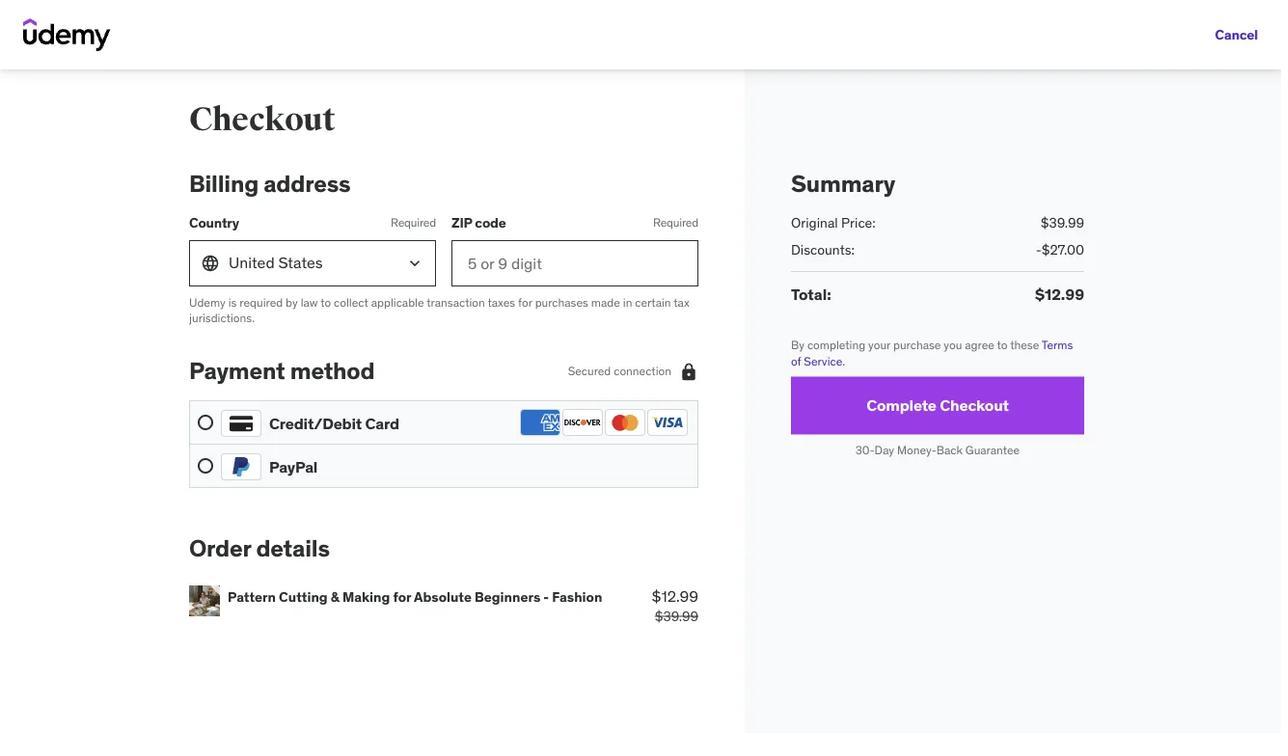 Task type: vqa. For each thing, say whether or not it's contained in the screenshot.
"Bb" link
no



Task type: describe. For each thing, give the bounding box(es) containing it.
law
[[301, 295, 318, 309]]

zip
[[451, 214, 472, 231]]

complete checkout button
[[791, 377, 1084, 435]]

is
[[228, 295, 237, 309]]

$12.99 $39.99
[[652, 586, 698, 625]]

original price:
[[791, 214, 876, 231]]

of
[[791, 354, 801, 368]]

30-day money-back guarantee
[[856, 443, 1020, 458]]

details
[[256, 534, 330, 563]]

cutting
[[279, 588, 328, 605]]

secured connection
[[568, 364, 671, 379]]

30-
[[856, 443, 875, 458]]

udemy is required by law to collect applicable transaction taxes for purchases made in certain tax jurisdictions.
[[189, 295, 690, 326]]

order
[[189, 534, 251, 563]]

absolute
[[414, 588, 472, 605]]

secured
[[568, 364, 611, 379]]

payment
[[189, 356, 285, 385]]

payment method element
[[189, 356, 698, 488]]

billing address element
[[189, 169, 698, 326]]

purchases
[[535, 295, 588, 309]]

certain
[[635, 295, 671, 309]]

agree
[[965, 337, 995, 352]]

made
[[591, 295, 620, 309]]

taxes
[[488, 295, 515, 309]]

address
[[264, 169, 351, 198]]

1 vertical spatial to
[[997, 337, 1008, 352]]

$39.99 inside summary element
[[1041, 214, 1084, 231]]

0 horizontal spatial checkout
[[189, 99, 335, 139]]

$39.99 inside $12.99 $39.99
[[655, 608, 698, 625]]

credit/debit card
[[269, 413, 399, 433]]

order details element
[[189, 534, 698, 634]]

cancel button
[[1215, 15, 1258, 54]]

terms of service
[[791, 337, 1073, 368]]

pattern
[[228, 588, 276, 605]]

pattern cutting & making for absolute beginners - fashion
[[228, 588, 602, 605]]

paypal image
[[221, 454, 261, 481]]

your
[[868, 337, 891, 352]]

for inside the udemy is required by law to collect applicable transaction taxes for purchases made in certain tax jurisdictions.
[[518, 295, 532, 309]]

country
[[189, 214, 239, 231]]

collect
[[334, 295, 368, 309]]

complete checkout
[[866, 396, 1009, 415]]

service
[[804, 354, 842, 368]]

credit/debit card button
[[198, 409, 690, 437]]

complete
[[866, 396, 937, 415]]

code
[[475, 214, 506, 231]]

required for country
[[391, 215, 436, 230]]

completing
[[807, 337, 866, 352]]

udemy image
[[23, 18, 111, 51]]

- inside order details element
[[543, 588, 549, 605]]



Task type: locate. For each thing, give the bounding box(es) containing it.
1 vertical spatial $39.99
[[655, 608, 698, 625]]

applicable
[[371, 295, 424, 309]]

$12.99 inside order details element
[[652, 586, 698, 606]]

5 or 9 digit text field
[[451, 240, 698, 286]]

card image
[[221, 410, 261, 437]]

1 horizontal spatial $39.99
[[1041, 214, 1084, 231]]

to inside the udemy is required by law to collect applicable transaction taxes for purchases made in certain tax jurisdictions.
[[320, 295, 331, 309]]

1 horizontal spatial to
[[997, 337, 1008, 352]]

original
[[791, 214, 838, 231]]

0 horizontal spatial for
[[393, 588, 411, 605]]

transaction
[[427, 295, 485, 309]]

paypal button
[[198, 453, 690, 481]]

by completing your purchase you agree to these
[[791, 337, 1042, 352]]

to left "these"
[[997, 337, 1008, 352]]

2 required from the left
[[653, 215, 698, 230]]

checkout inside "button"
[[940, 396, 1009, 415]]

summary
[[791, 169, 895, 198]]

.
[[842, 354, 845, 368]]

visa image
[[647, 409, 688, 436]]

method
[[290, 356, 375, 385]]

terms
[[1042, 337, 1073, 352]]

mastercard image
[[605, 409, 645, 436]]

0 vertical spatial for
[[518, 295, 532, 309]]

beginners
[[475, 588, 540, 605]]

required
[[391, 215, 436, 230], [653, 215, 698, 230]]

billing
[[189, 169, 259, 198]]

required
[[240, 295, 283, 309]]

udemy
[[189, 295, 226, 309]]

0 horizontal spatial $39.99
[[655, 608, 698, 625]]

connection
[[614, 364, 671, 379]]

checkout up billing address
[[189, 99, 335, 139]]

jurisdictions.
[[189, 311, 255, 326]]

0 vertical spatial $39.99
[[1041, 214, 1084, 231]]

amex image
[[520, 409, 561, 436]]

&
[[331, 588, 339, 605]]

1 vertical spatial $12.99
[[652, 586, 698, 606]]

by
[[791, 337, 805, 352]]

terms of service link
[[791, 337, 1073, 368]]

money-
[[897, 443, 937, 458]]

zip code
[[451, 214, 506, 231]]

credit/debit
[[269, 413, 362, 433]]

these
[[1010, 337, 1039, 352]]

making
[[342, 588, 390, 605]]

-
[[1036, 241, 1042, 259], [543, 588, 549, 605]]

- $27.00
[[1036, 241, 1084, 259]]

payment method
[[189, 356, 375, 385]]

discounts:
[[791, 241, 855, 259]]

1 horizontal spatial for
[[518, 295, 532, 309]]

$27.00
[[1042, 241, 1084, 259]]

- left fashion
[[543, 588, 549, 605]]

order details
[[189, 534, 330, 563]]

small image
[[679, 362, 698, 381]]

to
[[320, 295, 331, 309], [997, 337, 1008, 352]]

0 vertical spatial $12.99
[[1035, 285, 1084, 304]]

1 vertical spatial checkout
[[940, 396, 1009, 415]]

fashion
[[552, 588, 602, 605]]

$12.99 inside summary element
[[1035, 285, 1084, 304]]

checkout
[[189, 99, 335, 139], [940, 396, 1009, 415]]

$12.99 for $12.99
[[1035, 285, 1084, 304]]

purchase
[[893, 337, 941, 352]]

for inside order details element
[[393, 588, 411, 605]]

price:
[[841, 214, 876, 231]]

required left zip
[[391, 215, 436, 230]]

0 horizontal spatial to
[[320, 295, 331, 309]]

required up "tax"
[[653, 215, 698, 230]]

0 vertical spatial checkout
[[189, 99, 335, 139]]

1 vertical spatial -
[[543, 588, 549, 605]]

by
[[286, 295, 298, 309]]

billing address
[[189, 169, 351, 198]]

required for zip code
[[653, 215, 698, 230]]

day
[[875, 443, 894, 458]]

summary element
[[791, 169, 1084, 306]]

paypal
[[269, 457, 318, 477]]

for right making
[[393, 588, 411, 605]]

$12.99 for $12.99 $39.99
[[652, 586, 698, 606]]

- inside summary element
[[1036, 241, 1042, 259]]

you
[[944, 337, 962, 352]]

discover image
[[562, 409, 603, 436]]

tax
[[674, 295, 690, 309]]

1 horizontal spatial $12.99
[[1035, 285, 1084, 304]]

in
[[623, 295, 632, 309]]

$39.99
[[1041, 214, 1084, 231], [655, 608, 698, 625]]

$12.99
[[1035, 285, 1084, 304], [652, 586, 698, 606]]

back
[[936, 443, 963, 458]]

checkout up guarantee
[[940, 396, 1009, 415]]

0 vertical spatial -
[[1036, 241, 1042, 259]]

cancel
[[1215, 26, 1258, 43]]

0 vertical spatial to
[[320, 295, 331, 309]]

0 horizontal spatial required
[[391, 215, 436, 230]]

0 horizontal spatial $12.99
[[652, 586, 698, 606]]

buyables image
[[189, 586, 220, 616]]

1 horizontal spatial -
[[1036, 241, 1042, 259]]

guarantee
[[966, 443, 1020, 458]]

for right taxes
[[518, 295, 532, 309]]

total:
[[791, 285, 831, 304]]

1 vertical spatial for
[[393, 588, 411, 605]]

1 required from the left
[[391, 215, 436, 230]]

card
[[365, 413, 399, 433]]

1 horizontal spatial checkout
[[940, 396, 1009, 415]]

0 horizontal spatial -
[[543, 588, 549, 605]]

- up "these"
[[1036, 241, 1042, 259]]

to right law
[[320, 295, 331, 309]]

for
[[518, 295, 532, 309], [393, 588, 411, 605]]

1 horizontal spatial required
[[653, 215, 698, 230]]



